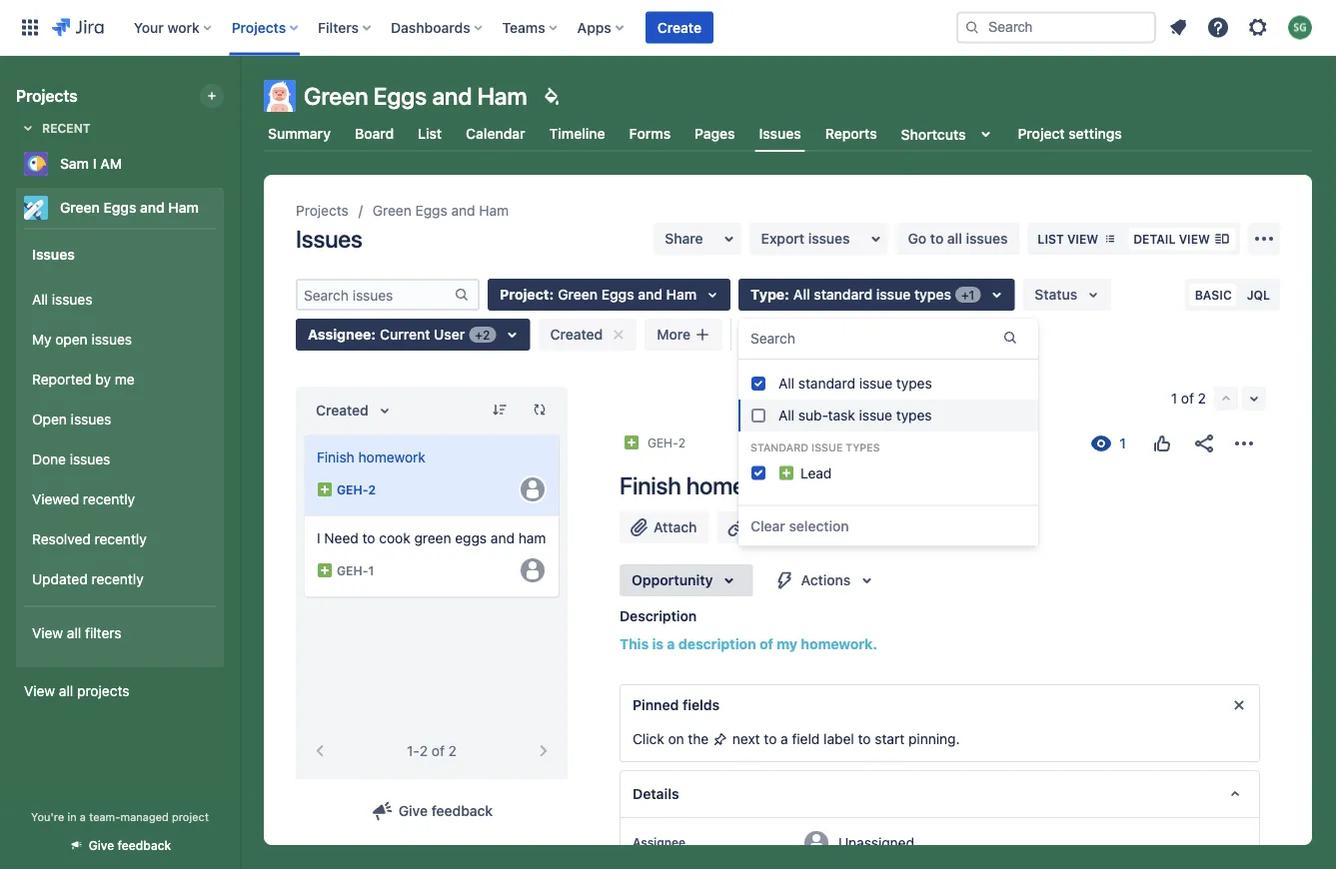 Task type: describe. For each thing, give the bounding box(es) containing it.
opportunity
[[632, 572, 713, 589]]

geh- for need
[[337, 564, 368, 578]]

view all projects
[[24, 683, 129, 700]]

2 horizontal spatial of
[[1182, 390, 1195, 407]]

share button
[[653, 223, 741, 255]]

view for detail view
[[1179, 232, 1211, 246]]

and left ham
[[491, 530, 515, 547]]

fields
[[683, 697, 720, 714]]

0 vertical spatial i
[[93, 155, 97, 172]]

done issues
[[32, 452, 110, 468]]

collapse recent projects image
[[16, 116, 40, 140]]

updated
[[32, 572, 88, 588]]

attach
[[654, 519, 697, 536]]

reported by me
[[32, 372, 135, 388]]

1 horizontal spatial created button
[[538, 319, 637, 351]]

ham left add to starred icon
[[168, 199, 199, 216]]

pages link
[[691, 116, 739, 152]]

project settings link
[[1014, 116, 1127, 152]]

assignee : current user +2
[[308, 326, 490, 343]]

your work
[[134, 19, 200, 35]]

issue inside button
[[782, 519, 817, 536]]

notifications image
[[1167, 15, 1191, 39]]

add to starred image
[[218, 196, 242, 220]]

0 vertical spatial finish homework
[[317, 449, 426, 466]]

filters
[[85, 625, 122, 642]]

view all filters link
[[24, 614, 216, 654]]

1 horizontal spatial geh-2
[[648, 436, 686, 450]]

standard
[[751, 441, 809, 453]]

on
[[668, 731, 685, 748]]

more button
[[645, 319, 723, 351]]

addicon image
[[695, 327, 711, 343]]

2 vertical spatial of
[[432, 743, 445, 760]]

give feedback for give feedback button to the left
[[89, 839, 171, 853]]

open share dialog image
[[718, 227, 741, 251]]

dashboards
[[391, 19, 471, 35]]

copy link to issue image
[[682, 435, 698, 451]]

teams
[[503, 19, 546, 35]]

0 vertical spatial standard
[[814, 286, 873, 303]]

status button
[[1023, 279, 1112, 311]]

open issues
[[32, 412, 111, 428]]

me
[[115, 372, 135, 388]]

project settings
[[1018, 125, 1123, 142]]

more
[[657, 326, 691, 343]]

save filter
[[805, 326, 872, 343]]

issues up +1
[[966, 230, 1008, 247]]

open export issues dropdown image
[[864, 227, 888, 251]]

issues for export issues
[[809, 230, 850, 247]]

clear
[[751, 518, 786, 535]]

reports link
[[822, 116, 882, 152]]

to right next
[[764, 731, 777, 748]]

search image
[[965, 19, 981, 35]]

all inside go to all issues link
[[948, 230, 963, 247]]

projects for projects link
[[296, 202, 349, 219]]

group containing all issues
[[24, 274, 216, 606]]

assignee for assignee
[[633, 836, 686, 850]]

geh- for homework
[[337, 483, 368, 497]]

list view
[[1038, 232, 1099, 246]]

open
[[32, 412, 67, 428]]

types up all sub-task issue types
[[897, 375, 933, 392]]

created for created dropdown button to the right
[[550, 326, 603, 343]]

click on the
[[633, 731, 713, 748]]

detail view
[[1134, 232, 1211, 246]]

geh-1
[[337, 564, 374, 578]]

0 vertical spatial finish
[[317, 449, 355, 466]]

view for view all projects
[[24, 683, 55, 700]]

1 horizontal spatial issues
[[296, 225, 363, 253]]

unassigned
[[839, 835, 915, 851]]

green eggs and ham up list link
[[304, 82, 528, 110]]

filter
[[841, 326, 872, 343]]

all sub-task issue types
[[779, 407, 932, 424]]

go to all issues
[[908, 230, 1008, 247]]

filters
[[318, 19, 359, 35]]

all right "type"
[[794, 286, 811, 303]]

ham up the calendar
[[478, 82, 528, 110]]

2 horizontal spatial issues
[[759, 125, 802, 142]]

to left cook
[[362, 530, 375, 547]]

all for filters
[[67, 625, 81, 642]]

forms link
[[625, 116, 675, 152]]

1 vertical spatial standard
[[799, 375, 856, 392]]

0 horizontal spatial green eggs and ham link
[[16, 188, 216, 228]]

vote options: no one has voted for this issue yet. image
[[1151, 432, 1175, 456]]

issues inside group
[[32, 246, 75, 262]]

actions
[[801, 572, 851, 589]]

0 vertical spatial geh-
[[648, 436, 679, 450]]

pinned
[[633, 697, 679, 714]]

1 horizontal spatial of
[[760, 636, 774, 653]]

eggs up board
[[374, 82, 427, 110]]

shortcuts
[[902, 126, 966, 142]]

issues for all issues
[[52, 292, 92, 308]]

give for the top give feedback button
[[399, 803, 428, 820]]

eggs
[[455, 530, 487, 547]]

0 horizontal spatial homework
[[358, 449, 426, 466]]

status
[[1035, 286, 1078, 303]]

refresh image
[[532, 402, 548, 418]]

am
[[100, 155, 122, 172]]

eggs down list link
[[415, 202, 448, 219]]

apps button
[[572, 11, 632, 43]]

this
[[620, 636, 649, 653]]

1 vertical spatial finish
[[620, 472, 681, 500]]

recent
[[42, 121, 91, 135]]

reports
[[826, 125, 878, 142]]

export issues button
[[749, 223, 888, 255]]

0 horizontal spatial give feedback button
[[57, 830, 183, 862]]

1 vertical spatial homework
[[686, 472, 797, 500]]

jql
[[1247, 288, 1271, 302]]

+1
[[962, 288, 975, 302]]

1 horizontal spatial i
[[317, 530, 321, 547]]

reset button
[[732, 319, 793, 351]]

to left start
[[858, 731, 871, 748]]

: for project
[[549, 286, 554, 303]]

recently for resolved recently
[[95, 532, 147, 548]]

1 vertical spatial finish homework
[[620, 472, 797, 500]]

sam i am
[[60, 155, 122, 172]]

forms
[[629, 125, 671, 142]]

project for project : green eggs and ham
[[500, 286, 549, 303]]

you're in a team-managed project
[[31, 811, 209, 824]]

next
[[733, 731, 760, 748]]

need
[[324, 530, 359, 547]]

type : all standard issue types +1
[[751, 286, 975, 303]]

sam i am link
[[16, 144, 216, 184]]

lead image for finish
[[317, 482, 333, 498]]

detail
[[1134, 232, 1176, 246]]

updated recently link
[[24, 560, 216, 600]]

actions button
[[761, 565, 891, 597]]

is
[[652, 636, 664, 653]]

export issues
[[761, 230, 850, 247]]

types down all sub-task issue types
[[846, 441, 880, 453]]

calendar link
[[462, 116, 530, 152]]

share
[[665, 230, 704, 247]]

0 vertical spatial 1
[[1172, 390, 1178, 407]]

feedback for give feedback button to the left
[[118, 839, 171, 853]]

timeline link
[[546, 116, 609, 152]]

current
[[380, 326, 430, 343]]

assignee for assignee : current user +2
[[308, 326, 371, 343]]

view all projects link
[[16, 674, 224, 710]]

open
[[55, 332, 88, 348]]

viewed recently
[[32, 492, 135, 508]]

view all filters
[[32, 625, 122, 642]]

done
[[32, 452, 66, 468]]

: for type
[[785, 286, 790, 303]]

a for field
[[781, 731, 789, 748]]

all for all sub-task issue types
[[779, 407, 795, 424]]

projects link
[[296, 199, 349, 223]]

geh-2 link
[[648, 433, 686, 453]]



Task type: vqa. For each thing, say whether or not it's contained in the screenshot.
the left Issues
yes



Task type: locate. For each thing, give the bounding box(es) containing it.
pinning.
[[909, 731, 960, 748]]

opportunity button
[[620, 565, 753, 597]]

give feedback down you're in a team-managed project
[[89, 839, 171, 853]]

the
[[688, 731, 709, 748]]

0 vertical spatial list
[[418, 125, 442, 142]]

recently down done issues link
[[83, 492, 135, 508]]

1 horizontal spatial list
[[1038, 232, 1065, 246]]

issues inside button
[[809, 230, 850, 247]]

standard up sub-
[[799, 375, 856, 392]]

a right "is"
[[667, 636, 675, 653]]

open issues link
[[24, 400, 216, 440]]

2 horizontal spatial a
[[781, 731, 789, 748]]

1 horizontal spatial give
[[399, 803, 428, 820]]

group containing issues
[[24, 228, 216, 666]]

2
[[1198, 390, 1207, 407], [679, 436, 686, 450], [368, 483, 376, 497], [420, 743, 428, 760], [449, 743, 457, 760]]

finish homework down the copy link to issue icon
[[620, 472, 797, 500]]

projects up the collapse recent projects icon
[[16, 86, 78, 105]]

0 horizontal spatial of
[[432, 743, 445, 760]]

and down calendar link
[[451, 202, 475, 219]]

i left the am
[[93, 155, 97, 172]]

1 vertical spatial created
[[316, 402, 369, 419]]

1 vertical spatial give
[[89, 839, 114, 853]]

jira image
[[52, 15, 104, 39], [52, 15, 104, 39]]

view inside the 'view all projects' link
[[24, 683, 55, 700]]

calendar
[[466, 125, 526, 142]]

view up status dropdown button
[[1068, 232, 1099, 246]]

0 horizontal spatial created
[[316, 402, 369, 419]]

homework up link
[[686, 472, 797, 500]]

types
[[915, 286, 952, 303], [897, 375, 933, 392], [897, 407, 932, 424], [846, 441, 880, 453]]

1 horizontal spatial finish homework
[[620, 472, 797, 500]]

summary
[[268, 125, 331, 142]]

to
[[931, 230, 944, 247], [362, 530, 375, 547], [764, 731, 777, 748], [858, 731, 871, 748]]

green eggs and ham down sam i am link
[[60, 199, 199, 216]]

1 horizontal spatial give feedback
[[399, 803, 493, 820]]

1 up 'vote options: no one has voted for this issue yet.' icon
[[1172, 390, 1178, 407]]

selection
[[789, 518, 850, 535]]

give feedback down 1-2 of 2
[[399, 803, 493, 820]]

all up the my
[[32, 292, 48, 308]]

eggs down sam i am link
[[104, 199, 136, 216]]

0 vertical spatial give feedback button
[[359, 796, 505, 828]]

issue
[[877, 286, 911, 303], [860, 375, 893, 392], [859, 407, 893, 424], [812, 441, 843, 453], [782, 519, 817, 536]]

all standard issue types
[[779, 375, 933, 392]]

1 vertical spatial give feedback button
[[57, 830, 183, 862]]

issues for done issues
[[70, 452, 110, 468]]

board
[[355, 125, 394, 142]]

1-2 of 2
[[407, 743, 457, 760]]

my
[[32, 332, 52, 348]]

1 horizontal spatial 1
[[1172, 390, 1178, 407]]

geh- up need
[[337, 483, 368, 497]]

Search field
[[957, 11, 1157, 43]]

issues down reported by me
[[71, 412, 111, 428]]

project for project settings
[[1018, 125, 1065, 142]]

issues up all issues on the left top of page
[[32, 246, 75, 262]]

clear selection button
[[739, 511, 862, 543]]

your profile and settings image
[[1289, 15, 1313, 39]]

1 horizontal spatial finish
[[620, 472, 681, 500]]

0 horizontal spatial feedback
[[118, 839, 171, 853]]

feedback down managed
[[118, 839, 171, 853]]

banner
[[0, 0, 1337, 56]]

save filter button
[[793, 319, 884, 351]]

2 lead image from the top
[[317, 563, 333, 579]]

0 horizontal spatial 1
[[368, 564, 374, 578]]

viewed
[[32, 492, 79, 508]]

a for team-
[[80, 811, 86, 824]]

view
[[1068, 232, 1099, 246], [1179, 232, 1211, 246]]

1 horizontal spatial give feedback button
[[359, 796, 505, 828]]

reported by me link
[[24, 360, 216, 400]]

1 horizontal spatial projects
[[232, 19, 286, 35]]

0 horizontal spatial project
[[500, 286, 549, 303]]

created left the remove field image
[[550, 326, 603, 343]]

my open issues link
[[24, 320, 216, 360]]

1 lead image from the top
[[317, 482, 333, 498]]

managed
[[120, 811, 169, 824]]

go to all issues link
[[896, 223, 1020, 255]]

and
[[432, 82, 472, 110], [140, 199, 165, 216], [451, 202, 475, 219], [638, 286, 663, 303], [491, 530, 515, 547]]

save
[[805, 326, 837, 343]]

0 vertical spatial all
[[948, 230, 963, 247]]

help image
[[1207, 15, 1231, 39]]

projects down summary link
[[296, 202, 349, 219]]

sort descending image
[[492, 402, 508, 418]]

1 vertical spatial projects
[[16, 86, 78, 105]]

projects for "projects" dropdown button
[[232, 19, 286, 35]]

list right board
[[418, 125, 442, 142]]

geh-2 up need
[[337, 483, 376, 497]]

1 vertical spatial give feedback
[[89, 839, 171, 853]]

1 horizontal spatial :
[[549, 286, 554, 303]]

0 vertical spatial geh-2
[[648, 436, 686, 450]]

1 vertical spatial 1
[[368, 564, 374, 578]]

cook
[[379, 530, 411, 547]]

all inside view all filters link
[[67, 625, 81, 642]]

all for all standard issue types
[[779, 375, 795, 392]]

you're
[[31, 811, 64, 824]]

created button down assignee : current user +2
[[304, 395, 409, 427]]

all
[[794, 286, 811, 303], [32, 292, 48, 308], [779, 375, 795, 392], [779, 407, 795, 424]]

all inside the 'view all projects' link
[[59, 683, 73, 700]]

link issue
[[751, 519, 817, 536]]

0 horizontal spatial give
[[89, 839, 114, 853]]

0 vertical spatial give
[[399, 803, 428, 820]]

finish up attach button at the bottom
[[620, 472, 681, 500]]

0 vertical spatial assignee
[[308, 326, 371, 343]]

a right in
[[80, 811, 86, 824]]

export
[[761, 230, 805, 247]]

0 horizontal spatial issues
[[32, 246, 75, 262]]

1 vertical spatial of
[[760, 636, 774, 653]]

recently down the resolved recently link
[[91, 572, 144, 588]]

lead image
[[624, 435, 640, 451]]

details element
[[620, 771, 1261, 819]]

resolved recently
[[32, 532, 147, 548]]

give feedback for the top give feedback button
[[399, 803, 493, 820]]

share image
[[1193, 432, 1217, 456]]

create
[[658, 19, 702, 35]]

of left my
[[760, 636, 774, 653]]

feedback for the top give feedback button
[[432, 803, 493, 820]]

view right detail
[[1179, 232, 1211, 246]]

assignee left assignee pin to top. only you can see pinned fields. icon on the bottom of the page
[[633, 836, 686, 850]]

1 horizontal spatial assignee
[[633, 836, 686, 850]]

feedback down 1-2 of 2
[[432, 803, 493, 820]]

give down team-
[[89, 839, 114, 853]]

add to starred image
[[218, 152, 242, 176]]

give
[[399, 803, 428, 820], [89, 839, 114, 853]]

types down 'all standard issue types' on the top of page
[[897, 407, 932, 424]]

None text field
[[751, 329, 755, 349]]

tab list containing issues
[[252, 116, 1325, 152]]

2 view from the left
[[1179, 232, 1211, 246]]

0 horizontal spatial a
[[80, 811, 86, 824]]

1 vertical spatial geh-
[[337, 483, 368, 497]]

view for view all filters
[[32, 625, 63, 642]]

group
[[24, 228, 216, 666], [24, 274, 216, 606]]

sam
[[60, 155, 89, 172]]

all for all issues
[[32, 292, 48, 308]]

all right go
[[948, 230, 963, 247]]

1 vertical spatial recently
[[95, 532, 147, 548]]

types left +1
[[915, 286, 952, 303]]

1 vertical spatial geh-2
[[337, 483, 376, 497]]

recently for updated recently
[[91, 572, 144, 588]]

view inside view all filters link
[[32, 625, 63, 642]]

green
[[304, 82, 368, 110], [60, 199, 100, 216], [373, 202, 412, 219], [558, 286, 598, 303]]

green eggs and ham link down sam i am link
[[16, 188, 216, 228]]

projects inside dropdown button
[[232, 19, 286, 35]]

Search issues text field
[[298, 281, 454, 309]]

0 vertical spatial give feedback
[[399, 803, 493, 820]]

lead image left geh-1
[[317, 563, 333, 579]]

remove field image
[[607, 323, 631, 347]]

0 horizontal spatial finish
[[317, 449, 355, 466]]

board link
[[351, 116, 398, 152]]

0 vertical spatial project
[[1018, 125, 1065, 142]]

1 vertical spatial feedback
[[118, 839, 171, 853]]

task
[[829, 407, 856, 424]]

give for give feedback button to the left
[[89, 839, 114, 853]]

created for bottommost created dropdown button
[[316, 402, 369, 419]]

0 horizontal spatial list
[[418, 125, 442, 142]]

1 horizontal spatial feedback
[[432, 803, 493, 820]]

0 vertical spatial homework
[[358, 449, 426, 466]]

all left projects
[[59, 683, 73, 700]]

0 horizontal spatial projects
[[16, 86, 78, 105]]

banner containing your work
[[0, 0, 1337, 56]]

project
[[172, 811, 209, 824]]

field
[[792, 731, 820, 748]]

all down search
[[779, 375, 795, 392]]

1 of 2
[[1172, 390, 1207, 407]]

created button
[[538, 319, 637, 351], [304, 395, 409, 427]]

done issues link
[[24, 440, 216, 480]]

2 vertical spatial a
[[80, 811, 86, 824]]

give feedback button down you're in a team-managed project
[[57, 830, 183, 862]]

order by image
[[373, 399, 397, 423]]

set background color image
[[540, 84, 564, 108]]

created button down project : green eggs and ham
[[538, 319, 637, 351]]

recently for viewed recently
[[83, 492, 135, 508]]

your work button
[[128, 11, 220, 43]]

green eggs and ham link
[[16, 188, 216, 228], [373, 199, 509, 223]]

all inside group
[[32, 292, 48, 308]]

work
[[167, 19, 200, 35]]

hide message image
[[1228, 694, 1252, 718]]

0 horizontal spatial :
[[371, 326, 376, 343]]

filters button
[[312, 11, 379, 43]]

to right go
[[931, 230, 944, 247]]

0 horizontal spatial assignee
[[308, 326, 371, 343]]

list for list
[[418, 125, 442, 142]]

green eggs and ham down list link
[[373, 202, 509, 219]]

1 horizontal spatial project
[[1018, 125, 1065, 142]]

description
[[679, 636, 756, 653]]

all
[[948, 230, 963, 247], [67, 625, 81, 642], [59, 683, 73, 700]]

0 horizontal spatial created button
[[304, 395, 409, 427]]

and up more
[[638, 286, 663, 303]]

1 horizontal spatial homework
[[686, 472, 797, 500]]

start
[[875, 731, 905, 748]]

0 vertical spatial created
[[550, 326, 603, 343]]

all issues link
[[24, 280, 216, 320]]

primary element
[[12, 0, 957, 55]]

project
[[1018, 125, 1065, 142], [500, 286, 549, 303]]

green
[[414, 530, 451, 547]]

sub-
[[799, 407, 829, 424]]

issues right 'pages'
[[759, 125, 802, 142]]

0 vertical spatial of
[[1182, 390, 1195, 407]]

1 vertical spatial a
[[781, 731, 789, 748]]

of right 1-
[[432, 743, 445, 760]]

list inside list link
[[418, 125, 442, 142]]

issues right open
[[91, 332, 132, 348]]

1 group from the top
[[24, 228, 216, 666]]

list for list view
[[1038, 232, 1065, 246]]

2 vertical spatial geh-
[[337, 564, 368, 578]]

view left projects
[[24, 683, 55, 700]]

1-
[[407, 743, 420, 760]]

i left need
[[317, 530, 321, 547]]

lead image for i
[[317, 563, 333, 579]]

assignee down the search issues text field
[[308, 326, 371, 343]]

reported
[[32, 372, 92, 388]]

finish up need
[[317, 449, 355, 466]]

give feedback button down 1-2 of 2
[[359, 796, 505, 828]]

issues up open
[[52, 292, 92, 308]]

2 vertical spatial projects
[[296, 202, 349, 219]]

1 vertical spatial created button
[[304, 395, 409, 427]]

lead image up need
[[317, 482, 333, 498]]

details
[[633, 786, 679, 803]]

assignee pin to top. only you can see pinned fields. image
[[690, 835, 706, 851]]

0 vertical spatial recently
[[83, 492, 135, 508]]

all for projects
[[59, 683, 73, 700]]

0 vertical spatial a
[[667, 636, 675, 653]]

0 vertical spatial projects
[[232, 19, 286, 35]]

all left filters
[[67, 625, 81, 642]]

1 vertical spatial view
[[24, 683, 55, 700]]

created left order by image
[[316, 402, 369, 419]]

standard issue types
[[751, 441, 880, 453]]

1 down i need to cook green eggs and ham
[[368, 564, 374, 578]]

0 horizontal spatial i
[[93, 155, 97, 172]]

eggs up the remove field image
[[602, 286, 634, 303]]

dashboards button
[[385, 11, 491, 43]]

1 vertical spatial assignee
[[633, 836, 686, 850]]

clear selection
[[751, 518, 850, 535]]

import and bulk change issues image
[[1253, 227, 1277, 251]]

create project image
[[204, 88, 220, 104]]

: for assignee
[[371, 326, 376, 343]]

all left sub-
[[779, 407, 795, 424]]

projects
[[77, 683, 129, 700]]

1 view from the left
[[1068, 232, 1099, 246]]

sidebar navigation image
[[218, 80, 262, 120]]

view for list view
[[1068, 232, 1099, 246]]

1 horizontal spatial view
[[1179, 232, 1211, 246]]

0 horizontal spatial geh-2
[[337, 483, 376, 497]]

view down updated
[[32, 625, 63, 642]]

click
[[633, 731, 665, 748]]

basic
[[1195, 288, 1232, 302]]

standard up save filter
[[814, 286, 873, 303]]

ham up more 'dropdown button'
[[666, 286, 697, 303]]

issues up viewed recently
[[70, 452, 110, 468]]

2 horizontal spatial :
[[785, 286, 790, 303]]

tab list
[[252, 116, 1325, 152]]

0 horizontal spatial view
[[1068, 232, 1099, 246]]

lead image
[[317, 482, 333, 498], [317, 563, 333, 579]]

issues right "export"
[[809, 230, 850, 247]]

ham down calendar link
[[479, 202, 509, 219]]

pinned fields
[[633, 697, 720, 714]]

homework down order by image
[[358, 449, 426, 466]]

0 vertical spatial feedback
[[432, 803, 493, 820]]

actions image
[[1233, 432, 1257, 456]]

2 vertical spatial recently
[[91, 572, 144, 588]]

issues down projects link
[[296, 225, 363, 253]]

1 horizontal spatial created
[[550, 326, 603, 343]]

1 vertical spatial list
[[1038, 232, 1065, 246]]

link
[[751, 519, 779, 536]]

user
[[434, 326, 465, 343]]

my
[[777, 636, 798, 653]]

0 vertical spatial created button
[[538, 319, 637, 351]]

apps
[[578, 19, 612, 35]]

i need to cook green eggs and ham
[[317, 530, 546, 547]]

of up share 'image'
[[1182, 390, 1195, 407]]

list up status
[[1038, 232, 1065, 246]]

my open issues
[[32, 332, 132, 348]]

geh- down need
[[337, 564, 368, 578]]

1 horizontal spatial a
[[667, 636, 675, 653]]

geh-2 right lead image
[[648, 436, 686, 450]]

teams button
[[497, 11, 566, 43]]

attach button
[[620, 512, 709, 544]]

list link
[[414, 116, 446, 152]]

issues for open issues
[[71, 412, 111, 428]]

1 vertical spatial all
[[67, 625, 81, 642]]

green eggs and ham link down list link
[[373, 199, 509, 223]]

finish homework down order by image
[[317, 449, 426, 466]]

next to a field label to start pinning.
[[729, 731, 960, 748]]

appswitcher icon image
[[18, 15, 42, 39]]

2 group from the top
[[24, 274, 216, 606]]

0 horizontal spatial give feedback
[[89, 839, 171, 853]]

a for description
[[667, 636, 675, 653]]

of
[[1182, 390, 1195, 407], [760, 636, 774, 653], [432, 743, 445, 760]]

give down 1-
[[399, 803, 428, 820]]

0 vertical spatial view
[[32, 625, 63, 642]]

and down sam i am link
[[140, 199, 165, 216]]

projects button
[[226, 11, 306, 43]]

projects up sidebar navigation 'image'
[[232, 19, 286, 35]]

and up list link
[[432, 82, 472, 110]]

settings image
[[1247, 15, 1271, 39]]

1 horizontal spatial green eggs and ham link
[[373, 199, 509, 223]]

recently down viewed recently link
[[95, 532, 147, 548]]

geh- left the copy link to issue icon
[[648, 436, 679, 450]]

a left the field
[[781, 731, 789, 748]]

2 vertical spatial all
[[59, 683, 73, 700]]

0 horizontal spatial finish homework
[[317, 449, 426, 466]]

0 vertical spatial lead image
[[317, 482, 333, 498]]

2 horizontal spatial projects
[[296, 202, 349, 219]]



